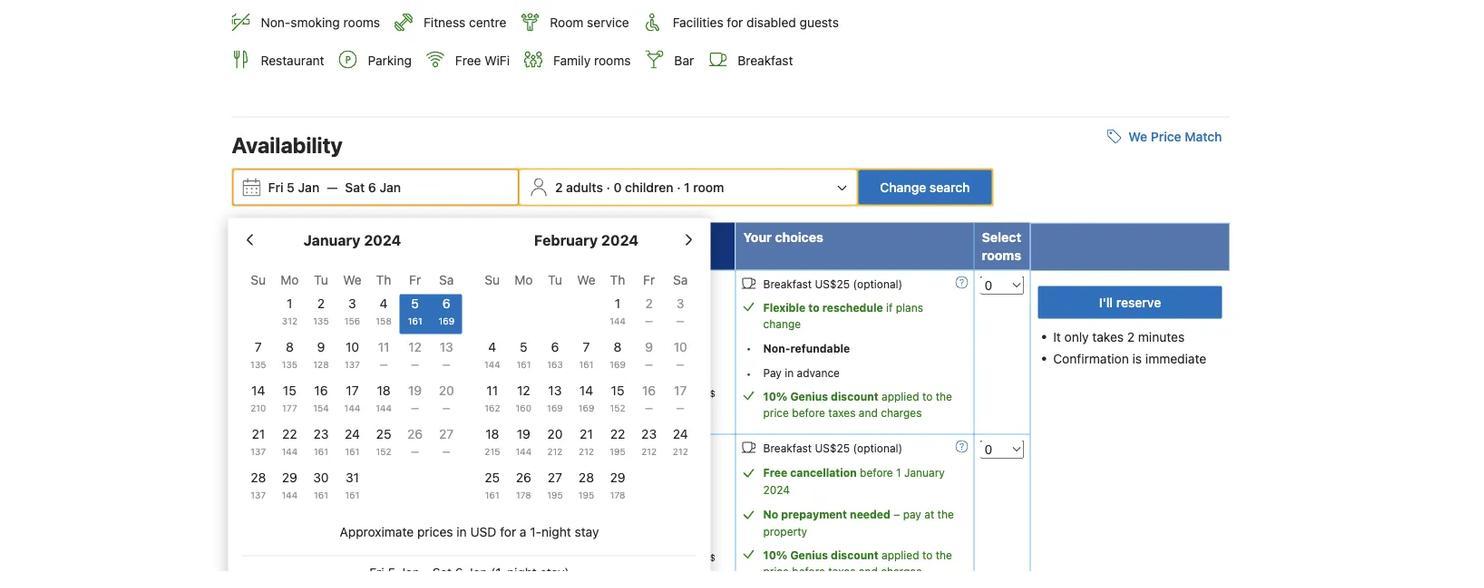 Task type: locate. For each thing, give the bounding box(es) containing it.
discount down – pay at the property
[[831, 550, 879, 562]]

137
[[345, 360, 360, 370], [251, 447, 266, 457], [251, 490, 266, 501]]

su right occupancy icon
[[485, 272, 500, 287]]

161 inside 30 161
[[314, 490, 328, 501]]

january inside before 1 january 2024
[[905, 467, 945, 480]]

2 10% genius discount from the top
[[764, 550, 879, 562]]

0 horizontal spatial 11
[[378, 339, 390, 354]]

2 16 from the left
[[642, 383, 656, 398]]

15 inside 15 152
[[611, 383, 625, 398]]

2 mo from the left
[[515, 272, 533, 287]]

0 vertical spatial to
[[809, 302, 820, 314]]

15
[[283, 383, 297, 398], [611, 383, 625, 398]]

2 inside '2 135'
[[317, 296, 325, 311]]

1 horizontal spatial guests
[[800, 15, 839, 30]]

1 horizontal spatial 25
[[485, 470, 500, 485]]

0 vertical spatial 14.75 % tax, us$ 3.50 city tax per night
[[589, 388, 716, 417]]

7 for 7 135
[[255, 339, 262, 354]]

5 161 inside 5 january 2024 checkbox
[[408, 296, 422, 327]]

20 inside 20 212
[[548, 426, 563, 441]]

1 horizontal spatial 15
[[611, 383, 625, 398]]

26 inside option
[[516, 470, 532, 485]]

1 horizontal spatial 178
[[610, 490, 626, 501]]

212 inside 23 february 2024 option
[[642, 447, 657, 457]]

0 horizontal spatial su
[[251, 272, 266, 287]]

5 161 right 4 158 at the bottom of the page
[[408, 296, 422, 327]]

8 January 2024 checkbox
[[274, 338, 305, 378]]

5 for the 5 february 2024 checkbox
[[520, 339, 528, 354]]

0 vertical spatial price
[[667, 229, 699, 244]]

bed
[[358, 336, 380, 351]]

hairdryer
[[388, 518, 436, 531]]

per for us$161
[[649, 406, 663, 417]]

1 horizontal spatial 7
[[281, 306, 288, 319]]

144 inside 19 february 2024 option
[[516, 447, 532, 457]]

(optional) up before 1 january 2024
[[853, 443, 903, 455]]

1 mo from the left
[[281, 272, 299, 287]]

178 right 25 february 2024 checkbox at the left of page
[[516, 490, 532, 501]]

1 fr from the left
[[409, 272, 421, 287]]

135 inside 8 january 2024 'option'
[[282, 360, 298, 370]]

breakfast us$25 (optional) up the cancellation
[[764, 443, 903, 455]]

26 right 25 161
[[516, 470, 532, 485]]

28 195
[[579, 470, 595, 501]]

1 horizontal spatial 24
[[673, 426, 688, 441]]

— right 12 january 2024 'option'
[[443, 360, 451, 370]]

15 January 2024 checkbox
[[274, 381, 305, 421]]

144 for 4
[[484, 360, 501, 370]]

2 8 from the left
[[614, 339, 622, 354]]

2 city from the top
[[612, 570, 630, 573]]

8 inside 8 135
[[286, 339, 294, 354]]

3.50 left 15 152
[[589, 406, 609, 417]]

20 for 20 212
[[548, 426, 563, 441]]

20 January 2024 checkbox
[[431, 381, 462, 421]]

0 horizontal spatial 15
[[283, 383, 297, 398]]

1 inside 1 312
[[287, 296, 293, 311]]

2 —
[[645, 296, 653, 327]]

0 vertical spatial 10% off. you're getting a reduced rate because this property is offering a genius discount.. element
[[585, 318, 633, 338]]

2 right 1 144
[[646, 296, 653, 311]]

— for 20
[[443, 403, 451, 414]]

6 right 5 cell
[[443, 296, 451, 311]]

144 inside 4 february 2024 option
[[484, 360, 501, 370]]

4 left the 5 february 2024 checkbox
[[488, 339, 497, 354]]

0 horizontal spatial guests
[[529, 229, 571, 244]]

169 inside 13 february 2024 option
[[547, 403, 563, 414]]

1 vertical spatial city
[[612, 570, 630, 573]]

— down 'bed'
[[380, 360, 388, 370]]

10 right the 9 —
[[674, 339, 688, 354]]

10% genius discount
[[764, 391, 879, 403], [764, 550, 879, 562]]

12 left 13 —
[[409, 339, 422, 354]]

1 us$ from the top
[[697, 388, 716, 399]]

1 horizontal spatial 5 161
[[517, 339, 531, 370]]

11 inside 11 january 2024 option
[[378, 339, 390, 354]]

4 inside 4 144
[[488, 339, 497, 354]]

— inside 3 february 2024 option
[[677, 316, 685, 327]]

0 vertical spatial the
[[936, 391, 953, 403]]

number of guests
[[459, 229, 571, 244]]

1 vertical spatial 137
[[251, 447, 266, 457]]

1 tu from the left
[[314, 272, 328, 287]]

137 inside 10 january 2024 checkbox
[[345, 360, 360, 370]]

— inside 26 —
[[411, 447, 419, 457]]

1 vertical spatial tax
[[632, 570, 646, 573]]

0
[[614, 180, 622, 194]]

0 vertical spatial 3.50
[[589, 406, 609, 417]]

1 February 2024 checkbox
[[602, 294, 634, 334]]

1 horizontal spatial 26
[[516, 470, 532, 485]]

22 for 22 144
[[282, 426, 297, 441]]

applied to the price before taxes and charges down – pay at the property
[[764, 550, 953, 573]]

19 for 19 —
[[408, 383, 422, 398]]

% for us$178
[[665, 552, 674, 563]]

— for 10
[[677, 360, 685, 370]]

2 23 from the left
[[642, 426, 657, 441]]

2 212 from the left
[[579, 447, 594, 457]]

2 3.50 from the top
[[589, 570, 609, 573]]

178 inside 29 178
[[610, 490, 626, 501]]

169 left 9 february 2024 option
[[610, 360, 626, 370]]

15 inside "15 177"
[[283, 383, 297, 398]]

jan right fri
[[298, 180, 320, 194]]

3 right 2 — on the bottom of page
[[677, 296, 685, 311]]

facilities
[[290, 500, 333, 512]]

— inside 12 —
[[411, 360, 419, 370]]

12 inside 'option'
[[409, 339, 422, 354]]

5 right fri
[[287, 180, 295, 194]]

applied to the price before taxes and charges
[[764, 391, 953, 420], [764, 550, 953, 573]]

4 left the site
[[380, 296, 388, 311]]

10% off. you're getting a reduced rate because this property is offering a genius discount.. element
[[585, 318, 633, 338], [585, 482, 633, 502]]

13 inside checkbox
[[440, 339, 453, 354]]

0 vertical spatial off
[[614, 322, 629, 334]]

2 horizontal spatial we
[[1129, 129, 1148, 144]]

1 (optional) from the top
[[853, 278, 903, 291]]

10% off. you're getting a reduced rate because this property is offering a genius discount.. element down us$145
[[585, 318, 633, 338]]

1 horizontal spatial su
[[485, 272, 500, 287]]

152 down the safety deposit box
[[376, 447, 392, 457]]

2 178 from the left
[[610, 490, 626, 501]]

135 down large at the bottom of the page
[[282, 360, 298, 370]]

1 17 from the left
[[346, 383, 359, 398]]

to
[[809, 302, 820, 314], [923, 391, 933, 403], [923, 550, 933, 562]]

4 for 4 144
[[488, 339, 497, 354]]

1 28 from the left
[[251, 470, 266, 485]]

10 down 156
[[346, 339, 359, 354]]

0 vertical spatial applied to the price before taxes and charges
[[764, 391, 953, 420]]

1 discount from the top
[[831, 391, 879, 403]]

— inside the 2 february 2024 option
[[645, 316, 653, 327]]

2 tax, from the top
[[676, 552, 694, 563]]

161 for 30 january 2024 checkbox
[[314, 490, 328, 501]]

12 February 2024 checkbox
[[508, 381, 540, 421]]

212 for 23
[[642, 447, 657, 457]]

161 for the 5 february 2024 checkbox
[[517, 360, 531, 370]]

— right 16 february 2024 checkbox
[[677, 403, 685, 414]]

1 tax from the top
[[632, 406, 646, 417]]

1 vertical spatial us$
[[697, 552, 716, 563]]

1 horizontal spatial 18
[[486, 426, 499, 441]]

pay
[[903, 509, 922, 521]]

29 down us$178
[[610, 470, 626, 485]]

27 inside 27 195
[[548, 470, 563, 485]]

22 February 2024 checkbox
[[602, 425, 634, 465]]

13 right 12 —
[[440, 339, 453, 354]]

king room
[[237, 277, 312, 294]]

6 right sat at the top left of the page
[[368, 180, 376, 194]]

2 fr from the left
[[643, 272, 655, 287]]

22 inside 22 144
[[282, 426, 297, 441]]

212 right the 20 february 2024 option
[[579, 447, 594, 457]]

0 vertical spatial before
[[792, 407, 826, 420]]

18 for 18 144
[[377, 383, 391, 398]]

161 inside 25 161
[[485, 490, 500, 501]]

6 inside 6 169
[[443, 296, 451, 311]]

2024 inside before 1 january 2024
[[764, 484, 790, 497]]

0 horizontal spatial wifi
[[400, 393, 422, 405]]

26 inside checkbox
[[407, 426, 423, 441]]

2 th from the left
[[610, 272, 626, 287]]

5 February 2024 checkbox
[[508, 338, 540, 378]]

0 horizontal spatial 135
[[250, 360, 266, 370]]

refundable
[[791, 342, 850, 355]]

27 right the 26 178
[[548, 470, 563, 485]]

th for january 2024
[[376, 272, 391, 287]]

161 inside the 5 february 2024 checkbox
[[517, 360, 531, 370]]

before
[[792, 407, 826, 420], [860, 467, 893, 480], [792, 566, 826, 573]]

7 right 6 163
[[583, 339, 590, 354]]

5 161 right 4 144
[[517, 339, 531, 370]]

2 10 from the left
[[674, 339, 688, 354]]

13 inside 13 169
[[548, 383, 562, 398]]

channels
[[385, 536, 431, 549]]

1 10 from the left
[[346, 339, 359, 354]]

1 horizontal spatial 17
[[674, 383, 687, 398]]

january 2024
[[304, 231, 401, 248]]

2 us$25 from the top
[[815, 443, 850, 455]]

16 154
[[313, 383, 329, 414]]

change search button
[[859, 170, 992, 204]]

22 inside '22 195'
[[610, 426, 625, 441]]

before down pay in advance
[[792, 407, 826, 420]]

10 for 10 137
[[346, 339, 359, 354]]

off down the us$160
[[614, 486, 629, 499]]

2 horizontal spatial 195
[[610, 447, 626, 457]]

10% off. you're getting a reduced rate because this property is offering a genius discount.. element for us$161
[[585, 318, 633, 338]]

and up before 1 january 2024
[[859, 407, 878, 420]]

24 for 24 161
[[345, 426, 360, 441]]

applied down – on the right bottom of the page
[[882, 550, 920, 562]]

—
[[327, 180, 338, 194], [645, 316, 653, 327], [677, 316, 685, 327], [380, 360, 388, 370], [411, 360, 419, 370], [443, 360, 451, 370], [645, 360, 653, 370], [677, 360, 685, 370], [411, 403, 419, 414], [443, 403, 451, 414], [645, 403, 653, 414], [677, 403, 685, 414], [411, 447, 419, 457], [443, 447, 451, 457]]

2 tu from the left
[[548, 272, 562, 287]]

— right 19 january 2024 option
[[443, 403, 451, 414]]

10 inside option
[[674, 339, 688, 354]]

grid
[[243, 262, 462, 508], [477, 262, 696, 508]]

tax,
[[676, 388, 694, 399], [676, 552, 694, 563]]

0 vertical spatial us$25
[[815, 278, 850, 291]]

0 horizontal spatial 10
[[346, 339, 359, 354]]

144 inside 18 january 2024 checkbox
[[376, 403, 392, 414]]

137 for 28
[[251, 490, 266, 501]]

0 horizontal spatial 18
[[377, 383, 391, 398]]

162
[[485, 403, 500, 414]]

breakfast up the flexible
[[764, 278, 812, 291]]

25 right the safety
[[376, 426, 391, 441]]

11 up 162
[[487, 383, 498, 398]]

genius down pay in advance
[[791, 391, 828, 403]]

9 up '128' on the left
[[317, 339, 325, 354]]

135 inside 7 january 2024 "checkbox"
[[250, 360, 266, 370]]

1 vertical spatial %
[[665, 552, 674, 563]]

taxes down advance
[[829, 407, 856, 420]]

2024 up no
[[764, 484, 790, 497]]

1 22 from the left
[[282, 426, 297, 441]]

— right towels
[[443, 447, 451, 457]]

1 212 from the left
[[547, 447, 563, 457]]

21 February 2024 checkbox
[[571, 425, 602, 465]]

0 vertical spatial genius
[[791, 391, 828, 403]]

135 for 7
[[250, 360, 266, 370]]

14.75 for us$161
[[639, 388, 662, 399]]

2 10% off from the top
[[589, 486, 629, 499]]

0 vertical spatial 27
[[439, 426, 454, 441]]

1 vertical spatial (optional)
[[853, 443, 903, 455]]

charges down – on the right bottom of the page
[[881, 566, 922, 573]]

th up us$145
[[610, 272, 626, 287]]

2 14.75 % tax, us$ 3.50 city tax per night from the top
[[589, 552, 716, 573]]

8 inside 8 169
[[614, 339, 622, 354]]

on
[[351, 306, 365, 319]]

1 excluded: from the top
[[589, 388, 636, 399]]

1 vertical spatial taxes
[[829, 566, 856, 573]]

1 th from the left
[[376, 272, 391, 287]]

2 15 from the left
[[611, 383, 625, 398]]

2 sa from the left
[[673, 272, 688, 287]]

20 inside 20 january 2024 option
[[439, 383, 454, 398]]

2 135
[[313, 296, 329, 327]]

5 cell
[[400, 291, 431, 334]]

2 charges from the top
[[881, 566, 922, 573]]

9
[[317, 339, 325, 354], [645, 339, 653, 354]]

su for february
[[485, 272, 500, 287]]

12 January 2024 checkbox
[[400, 338, 431, 378]]

15 February 2024 checkbox
[[602, 381, 634, 421]]

1 vertical spatial 27
[[548, 470, 563, 485]]

195 inside the 22 february 2024 checkbox
[[610, 447, 626, 457]]

14.75 % tax, us$ 3.50 city tax per night
[[589, 388, 716, 417], [589, 552, 716, 573]]

1 vertical spatial to
[[923, 391, 933, 403]]

144 for 19
[[516, 447, 532, 457]]

26 178
[[516, 470, 532, 501]]

1 vertical spatial and
[[859, 566, 878, 573]]

type
[[279, 229, 307, 244]]

1 vertical spatial service
[[301, 554, 338, 567]]

2 off from the top
[[614, 486, 629, 499]]

169 inside 8 february 2024 checkbox
[[610, 360, 626, 370]]

25 inside 25 february 2024 checkbox
[[485, 470, 500, 485]]

152 inside 15 february 2024 checkbox
[[610, 403, 626, 414]]

— for 19
[[411, 403, 419, 414]]

1 per from the top
[[649, 406, 663, 417]]

fr for february 2024
[[643, 272, 655, 287]]

9 inside the 9 —
[[645, 339, 653, 354]]

1 8 from the left
[[286, 339, 294, 354]]

14.75 % tax, us$ 3.50 city tax per night for us$161
[[589, 388, 716, 417]]

0 vertical spatial service
[[587, 15, 629, 30]]

2 3 from the left
[[677, 296, 685, 311]]

1 vertical spatial 6
[[443, 296, 451, 311]]

breakfast us$25 (optional) up flexible to reschedule
[[764, 278, 903, 291]]

off down us$145
[[614, 322, 629, 334]]

14 inside 14 169
[[580, 383, 593, 398]]

— inside 17 —
[[677, 403, 685, 414]]

— for 16
[[645, 403, 653, 414]]

1 21 from the left
[[252, 426, 265, 441]]

1 vertical spatial per
[[649, 570, 663, 573]]

195 inside 27 february 2024 checkbox
[[547, 490, 563, 501]]

bar
[[675, 52, 694, 67]]

room type
[[240, 229, 307, 244]]

26
[[407, 426, 423, 441], [516, 470, 532, 485]]

3 inside 3 —
[[677, 296, 685, 311]]

23 January 2024 checkbox
[[305, 425, 337, 465]]

14 inside 14 210
[[251, 383, 265, 398]]

1 16 from the left
[[314, 383, 328, 398]]

taxes
[[829, 407, 856, 420], [829, 566, 856, 573]]

23 up bath
[[313, 426, 329, 441]]

family rooms
[[554, 52, 631, 67]]

2 for 2 135
[[317, 296, 325, 311]]

1 vertical spatial excluded:
[[589, 552, 636, 563]]

1 vertical spatial 19
[[517, 426, 531, 441]]

144 inside 1 february 2024 checkbox
[[610, 316, 626, 327]]

2 (optional) from the top
[[853, 443, 903, 455]]

1 breakfast us$25 (optional) from the top
[[764, 278, 903, 291]]

12
[[409, 339, 422, 354], [517, 383, 531, 398]]

2 horizontal spatial 7
[[583, 339, 590, 354]]

5 right 4 144
[[520, 339, 528, 354]]

169 for 14
[[579, 403, 595, 414]]

23 right '22 195'
[[642, 426, 657, 441]]

1 vertical spatial 12
[[517, 383, 531, 398]]

10
[[346, 339, 359, 354], [674, 339, 688, 354]]

1 city from the top
[[612, 406, 630, 417]]

and down – pay at the property
[[859, 566, 878, 573]]

18 inside 18 144
[[377, 383, 391, 398]]

1 su from the left
[[251, 272, 266, 287]]

(optional)
[[853, 278, 903, 291], [853, 443, 903, 455]]

2 horizontal spatial 135
[[313, 316, 329, 327]]

— inside 19 —
[[411, 403, 419, 414]]

10% off for us$178
[[589, 486, 629, 499]]

25 152
[[376, 426, 392, 457]]

24 January 2024 checkbox
[[337, 425, 368, 465]]

2 su from the left
[[485, 272, 500, 287]]

2 29 from the left
[[610, 470, 626, 485]]

1 vertical spatial room
[[240, 229, 276, 244]]

1 horizontal spatial for
[[727, 15, 743, 30]]

1 vertical spatial 25
[[485, 470, 500, 485]]

16 for 16 —
[[642, 383, 656, 398]]

2 vertical spatial night
[[666, 570, 689, 573]]

3 for january 2024
[[349, 296, 356, 311]]

7
[[281, 306, 288, 319], [255, 339, 262, 354], [583, 339, 590, 354]]

3.50 for us$161
[[589, 406, 609, 417]]

we left 'price'
[[1129, 129, 1148, 144]]

19 for 19 144
[[517, 426, 531, 441]]

1 vertical spatial 18
[[486, 426, 499, 441]]

1 9 from the left
[[317, 339, 325, 354]]

1 14 from the left
[[251, 383, 265, 398]]

18 up 215
[[486, 426, 499, 441]]

no prepayment needed
[[764, 509, 891, 521]]

room up 1 312
[[272, 277, 312, 294]]

0 horizontal spatial 23
[[313, 426, 329, 441]]

30 January 2024 checkbox
[[305, 469, 337, 508]]

10 inside 10 137
[[346, 339, 359, 354]]

178 inside the 26 178
[[516, 490, 532, 501]]

1 left room
[[684, 180, 690, 194]]

1 horizontal spatial 195
[[579, 490, 595, 501]]

5 for 5 january 2024 checkbox
[[411, 296, 419, 311]]

26 up towels
[[407, 426, 423, 441]]

tax down 29 february 2024 checkbox
[[632, 570, 646, 573]]

212 for 24
[[673, 447, 688, 457]]

14 down 270
[[251, 383, 265, 398]]

2 24 from the left
[[673, 426, 688, 441]]

fitness centre
[[424, 15, 507, 30]]

15 177
[[282, 383, 297, 414]]

212 right the 22 february 2024 checkbox
[[642, 447, 657, 457]]

161 inside 7 february 2024 checkbox
[[579, 360, 594, 370]]

19 inside 19 144
[[517, 426, 531, 441]]

1 horizontal spatial 22
[[610, 426, 625, 441]]

21 inside 21 212
[[580, 426, 593, 441]]

price
[[667, 229, 699, 244], [764, 407, 789, 420], [764, 566, 789, 573]]

21 for 21 212
[[580, 426, 593, 441]]

19 January 2024 checkbox
[[400, 381, 431, 421]]

29 inside 29 144
[[282, 470, 298, 485]]

1 vertical spatial breakfast
[[764, 278, 812, 291]]

4 inside 4 158
[[380, 296, 388, 311]]

9 for 9 —
[[645, 339, 653, 354]]

2024 up the us$161
[[602, 231, 639, 248]]

fri 5 jan — sat 6 jan
[[268, 180, 401, 194]]

8 for 8 169
[[614, 339, 622, 354]]

cancellation
[[791, 467, 857, 480]]

3 February 2024 checkbox
[[665, 294, 696, 334]]

2 22 from the left
[[610, 426, 625, 441]]

4 212 from the left
[[673, 447, 688, 457]]

1 grid from the left
[[243, 262, 462, 508]]

14 right 13 169
[[580, 383, 593, 398]]

guests right the of
[[529, 229, 571, 244]]

2 us$ from the top
[[697, 552, 716, 563]]

0 horizontal spatial for
[[500, 524, 516, 539]]

free wifi down "conditioning"
[[374, 393, 422, 405]]

169 right 13 february 2024 option
[[579, 403, 595, 414]]

1 14.75 % tax, us$ 3.50 city tax per night from the top
[[589, 388, 716, 417]]

1 3.50 from the top
[[589, 406, 609, 417]]

161 for 5 january 2024 checkbox
[[408, 316, 422, 327]]

212 right 23 february 2024 option
[[673, 447, 688, 457]]

excluded: down 8 february 2024 checkbox
[[589, 388, 636, 399]]

14.75 % tax, us$ 3.50 city tax per night for us$178
[[589, 552, 716, 573]]

— inside the 10 —
[[677, 360, 685, 370]]

air conditioning
[[330, 370, 411, 382]]

city for us$178
[[612, 570, 630, 573]]

0 horizontal spatial 25
[[376, 426, 391, 441]]

2 10% off. you're getting a reduced rate because this property is offering a genius discount.. element from the top
[[585, 482, 633, 502]]

137 inside 28 137
[[251, 490, 266, 501]]

at
[[925, 509, 935, 521]]

1 3 from the left
[[349, 296, 356, 311]]

%
[[665, 388, 674, 399], [665, 552, 674, 563]]

8
[[286, 339, 294, 354], [614, 339, 622, 354]]

135 for 8
[[282, 360, 298, 370]]

137 for 10
[[345, 360, 360, 370]]

1 for 1 312
[[287, 296, 293, 311]]

1 horizontal spatial 27
[[548, 470, 563, 485]]

2 17 from the left
[[674, 383, 687, 398]]

1 horizontal spatial 20
[[548, 426, 563, 441]]

1 23 from the left
[[313, 426, 329, 441]]

28 inside 28 195
[[579, 470, 594, 485]]

2 more details on meals and payment options image from the top
[[956, 441, 969, 453]]

city
[[612, 406, 630, 417], [612, 570, 630, 573]]

1 10% off. you're getting a reduced rate because this property is offering a genius discount.. element from the top
[[585, 318, 633, 338]]

1 inside 1 144
[[615, 296, 621, 311]]

5 161 for 5 january 2024 checkbox
[[408, 296, 422, 327]]

sat
[[345, 180, 365, 194]]

bath or shower
[[301, 445, 378, 458]]

212 for 21
[[579, 447, 594, 457]]

29 for 29 144
[[282, 470, 298, 485]]

0 horizontal spatial 16
[[314, 383, 328, 398]]

fr up 5 cell
[[409, 272, 421, 287]]

more details on meals and payment options image
[[956, 276, 969, 289], [956, 441, 969, 453]]

1 us$25 from the top
[[815, 278, 850, 291]]

tax, for us$161
[[676, 388, 694, 399]]

2 21 from the left
[[580, 426, 593, 441]]

wake-up service
[[252, 554, 338, 567]]

0 vertical spatial more details on meals and payment options image
[[956, 276, 969, 289]]

17 for 17 —
[[674, 383, 687, 398]]

january
[[304, 231, 361, 248], [905, 467, 945, 480]]

18 for 18 215
[[486, 426, 499, 441]]

2 January 2024 checkbox
[[305, 294, 337, 334]]

1 up the 312
[[287, 296, 293, 311]]

us$178 us$160
[[585, 443, 644, 480]]

us$25 for cancellation
[[815, 443, 850, 455]]

22 down 177
[[282, 426, 297, 441]]

0 vertical spatial 26
[[407, 426, 423, 441]]

rooms
[[344, 15, 380, 30], [594, 52, 631, 67], [982, 248, 1022, 263], [291, 306, 326, 319]]

25 February 2024 checkbox
[[477, 469, 508, 508]]

16 inside checkbox
[[642, 383, 656, 398]]

16 for 16 154
[[314, 383, 328, 398]]

— inside 11 —
[[380, 360, 388, 370]]

312
[[282, 316, 298, 327]]

0 horizontal spatial 28
[[251, 470, 266, 485]]

6 up 163 in the left bottom of the page
[[551, 339, 559, 354]]

2 February 2024 checkbox
[[634, 294, 665, 334]]

2 vertical spatial the
[[936, 550, 953, 562]]

th up 4 158 at the bottom of the page
[[376, 272, 391, 287]]

161 inside 31 january 2024 checkbox
[[345, 490, 360, 501]]

16 right 15 152
[[642, 383, 656, 398]]

1 vertical spatial wifi
[[400, 393, 422, 405]]

13 for 13 169
[[548, 383, 562, 398]]

ironing
[[252, 500, 287, 512]]

1 horizontal spatial 6
[[443, 296, 451, 311]]

25 inside 25 152
[[376, 426, 391, 441]]

off for us$161
[[614, 322, 629, 334]]

27 right box
[[439, 426, 454, 441]]

27 January 2024 checkbox
[[431, 425, 462, 465]]

27 February 2024 checkbox
[[540, 469, 571, 508]]

3 212 from the left
[[642, 447, 657, 457]]

169 inside 14 february 2024 option
[[579, 403, 595, 414]]

0 horizontal spatial non-
[[261, 15, 291, 30]]

28 for 28 195
[[579, 470, 594, 485]]

24 February 2024 checkbox
[[665, 425, 696, 465]]

1 and from the top
[[859, 407, 878, 420]]

2 vertical spatial 6
[[551, 339, 559, 354]]

10% off for us$161
[[589, 322, 629, 334]]

22 up us$178
[[610, 426, 625, 441]]

169
[[439, 316, 455, 327], [610, 360, 626, 370], [547, 403, 563, 414], [579, 403, 595, 414]]

6 163
[[547, 339, 563, 370]]

19 144
[[516, 426, 532, 457]]

2 • from the top
[[746, 368, 752, 381]]

11 inside 11 162
[[487, 383, 498, 398]]

152 for 25
[[376, 447, 392, 457]]

2 14.75 from the top
[[639, 552, 662, 563]]

1 % from the top
[[665, 388, 674, 399]]

charges up before 1 january 2024
[[881, 407, 922, 420]]

161 for '23 january 2024' option
[[314, 447, 328, 457]]

26 for 26 —
[[407, 426, 423, 441]]

bath
[[301, 445, 324, 458]]

12 inside 12 160
[[517, 383, 531, 398]]

0 horizontal spatial 27
[[439, 426, 454, 441]]

28
[[251, 470, 266, 485], [579, 470, 594, 485]]

0 horizontal spatial 19
[[408, 383, 422, 398]]

— inside 13 —
[[443, 360, 451, 370]]

10 January 2024 checkbox
[[337, 338, 368, 378]]

occupancy image
[[458, 279, 469, 291]]

us$ for us$161
[[697, 388, 716, 399]]

price down pay
[[764, 407, 789, 420]]

1 off from the top
[[614, 322, 629, 334]]

1 vertical spatial before
[[860, 467, 893, 480]]

2 applied from the top
[[882, 550, 920, 562]]

february
[[534, 231, 598, 248]]

non- up restaurant at the top left of the page
[[261, 15, 291, 30]]

1 vertical spatial 5 161
[[517, 339, 531, 370]]

135 inside 2 january 2024 checkbox
[[313, 316, 329, 327]]

— right 8 february 2024 checkbox
[[645, 360, 653, 370]]

1 178 from the left
[[516, 490, 532, 501]]

— for 11
[[380, 360, 388, 370]]

taxes down – pay at the property
[[829, 566, 856, 573]]

0 vertical spatial for
[[727, 15, 743, 30]]

king
[[237, 277, 269, 294]]

18 inside 18 215
[[486, 426, 499, 441]]

1 more details on meals and payment options image from the top
[[956, 276, 969, 289]]

137 up linen
[[251, 447, 266, 457]]

24 inside option
[[345, 426, 360, 441]]

5 161 for the 5 february 2024 checkbox
[[517, 339, 531, 370]]

16 up 154
[[314, 383, 328, 398]]

1 taxes from the top
[[829, 407, 856, 420]]

1 24 from the left
[[345, 426, 360, 441]]

0 horizontal spatial 178
[[516, 490, 532, 501]]

20 right 19 —
[[439, 383, 454, 398]]

2
[[555, 180, 563, 194], [317, 296, 325, 311], [646, 296, 653, 311], [1128, 329, 1135, 344]]

13 February 2024 checkbox
[[540, 381, 571, 421]]

— for 9
[[645, 360, 653, 370]]

6 inside 6 163
[[551, 339, 559, 354]]

0 vertical spatial 10% genius discount
[[764, 391, 879, 403]]

195 left 28 february 2024 'checkbox'
[[547, 490, 563, 501]]

5 inside checkbox
[[520, 339, 528, 354]]

1 horizontal spatial 12
[[517, 383, 531, 398]]

144 inside '22 january 2024' option
[[282, 447, 298, 457]]

smoking
[[291, 15, 340, 30]]

0 horizontal spatial 3
[[349, 296, 356, 311]]

1 tax, from the top
[[676, 388, 694, 399]]

169 right 5 january 2024 checkbox
[[439, 316, 455, 327]]

0 vertical spatial in
[[785, 367, 794, 380]]

immediate
[[1146, 351, 1207, 366]]

28 right 27 195
[[579, 470, 594, 485]]

your choices
[[744, 229, 824, 244]]

11 February 2024 checkbox
[[477, 381, 508, 421]]

0 horizontal spatial 20
[[439, 383, 454, 398]]

28 inside checkbox
[[251, 470, 266, 485]]

fri
[[268, 180, 284, 194]]

178 for 29
[[610, 490, 626, 501]]

fitness
[[424, 15, 466, 30]]

— down deposit
[[411, 447, 419, 457]]

195 left 29 february 2024 checkbox
[[579, 490, 595, 501]]

2 inside 'button'
[[555, 180, 563, 194]]

1 horizontal spatial 14
[[580, 383, 593, 398]]

1 charges from the top
[[881, 407, 922, 420]]

5 inside checkbox
[[411, 296, 419, 311]]

12 for 12 160
[[517, 383, 531, 398]]

178 down the us$160
[[610, 490, 626, 501]]

1 horizontal spatial 135
[[282, 360, 298, 370]]

sa for january 2024
[[439, 272, 454, 287]]

0 vertical spatial (optional)
[[853, 278, 903, 291]]

pay
[[764, 367, 782, 380]]

144 inside 17 january 2024 checkbox
[[344, 403, 361, 414]]

31 January 2024 checkbox
[[337, 469, 368, 508]]

27 for 27 195
[[548, 470, 563, 485]]

1 vertical spatial price
[[764, 407, 789, 420]]

0 horizontal spatial grid
[[243, 262, 462, 508]]

161 inside the 23 161
[[314, 447, 328, 457]]

144 for 17
[[344, 403, 361, 414]]

17 inside 17 144
[[346, 383, 359, 398]]

1 • from the top
[[746, 343, 752, 355]]

27 inside 27 january 2024 checkbox
[[439, 426, 454, 441]]

1 vertical spatial night
[[542, 524, 571, 539]]

25 161
[[485, 470, 500, 501]]

fr up 2 — on the bottom of page
[[643, 272, 655, 287]]

2 9 from the left
[[645, 339, 653, 354]]

152 inside 25 january 2024 checkbox
[[376, 447, 392, 457]]

before down property on the bottom of the page
[[792, 566, 826, 573]]

195 for 22
[[610, 447, 626, 457]]

2 per from the top
[[649, 570, 663, 573]]

2 horizontal spatial 2024
[[764, 484, 790, 497]]

1 vertical spatial applied
[[882, 550, 920, 562]]

free wifi down centre
[[455, 52, 510, 67]]

7 February 2024 checkbox
[[571, 338, 602, 378]]

3 —
[[677, 296, 685, 327]]

centre
[[469, 15, 507, 30]]

3.50 for us$178
[[589, 570, 609, 573]]

february 2024
[[534, 231, 639, 248]]

2 28 from the left
[[579, 470, 594, 485]]

21 inside 21 137
[[252, 426, 265, 441]]

4
[[380, 296, 388, 311], [488, 339, 497, 354]]

212 inside the 20 february 2024 option
[[547, 447, 563, 457]]

change
[[880, 180, 927, 194]]

3 inside 3 156
[[349, 296, 356, 311]]

5 161
[[408, 296, 422, 327], [517, 339, 531, 370]]

service right up
[[301, 554, 338, 567]]

212 inside 21 february 2024 option
[[579, 447, 594, 457]]

— for 3
[[677, 316, 685, 327]]

1 sa from the left
[[439, 272, 454, 287]]

1 15 from the left
[[283, 383, 297, 398]]

24 right 23 212
[[673, 426, 688, 441]]

14 February 2024 checkbox
[[571, 381, 602, 421]]

2 breakfast us$25 (optional) from the top
[[764, 443, 903, 455]]

6 169
[[439, 296, 455, 327]]

1 vertical spatial •
[[746, 368, 752, 381]]

1 14.75 from the top
[[639, 388, 662, 399]]

195 for 27
[[547, 490, 563, 501]]

we for february 2024
[[577, 272, 596, 287]]

match
[[1185, 129, 1223, 144]]

5 January 2024 checkbox
[[400, 294, 431, 334]]

25 for 25 152
[[376, 426, 391, 441]]

25 for 25 161
[[485, 470, 500, 485]]

7 inside '7 161'
[[583, 339, 590, 354]]

0 vertical spatial 4
[[380, 296, 388, 311]]

2 14 from the left
[[580, 383, 593, 398]]

161 inside 5 january 2024 checkbox
[[408, 316, 422, 327]]

1 10% off from the top
[[589, 322, 629, 334]]

city left 16 february 2024 checkbox
[[612, 406, 630, 417]]

4 February 2024 checkbox
[[477, 338, 508, 378]]

24 inside 24 212
[[673, 426, 688, 441]]

0 vertical spatial 19
[[408, 383, 422, 398]]

0 vertical spatial january
[[304, 231, 361, 248]]

0 vertical spatial breakfast us$25 (optional)
[[764, 278, 903, 291]]

1 29 from the left
[[282, 470, 298, 485]]

23 inside 23 212
[[642, 426, 657, 441]]

6
[[368, 180, 376, 194], [443, 296, 451, 311], [551, 339, 559, 354]]

— inside 20 —
[[443, 403, 451, 414]]

20 for 20 —
[[439, 383, 454, 398]]

169 for 8
[[610, 360, 626, 370]]



Task type: vqa. For each thing, say whether or not it's contained in the screenshot.
17 inside the option
yes



Task type: describe. For each thing, give the bounding box(es) containing it.
reschedule
[[823, 302, 883, 314]]

approximate prices in usd for a 1-night stay
[[340, 524, 599, 539]]

28 for 28 137
[[251, 470, 266, 485]]

212 for 20
[[547, 447, 563, 457]]

2 adults · 0 children · 1 room
[[555, 180, 725, 194]]

we inside we price match dropdown button
[[1129, 129, 1148, 144]]

3 156
[[345, 296, 360, 327]]

0 horizontal spatial in
[[457, 524, 467, 539]]

safety deposit box
[[343, 427, 438, 440]]

10% down pay
[[764, 391, 788, 403]]

2 · from the left
[[677, 180, 681, 194]]

4 158
[[376, 296, 392, 327]]

27 for 27 —
[[439, 426, 454, 441]]

city for us$161
[[612, 406, 630, 417]]

us$ for us$178
[[697, 552, 716, 563]]

16 January 2024 checkbox
[[305, 381, 337, 421]]

us$145
[[585, 298, 644, 315]]

18 144
[[376, 383, 392, 414]]

a
[[520, 524, 527, 539]]

8 February 2024 checkbox
[[602, 338, 634, 378]]

only
[[252, 306, 278, 319]]

1 horizontal spatial free wifi
[[455, 52, 510, 67]]

tax for us$161
[[632, 406, 646, 417]]

room service
[[550, 15, 629, 30]]

availability
[[232, 132, 343, 157]]

cable
[[353, 536, 382, 549]]

th for february 2024
[[610, 272, 626, 287]]

— left sat at the top left of the page
[[327, 180, 338, 194]]

breakfast us$25 (optional) for cancellation
[[764, 443, 903, 455]]

if
[[887, 302, 893, 314]]

22 January 2024 checkbox
[[274, 425, 305, 465]]

17 for 17 144
[[346, 383, 359, 398]]

135 for 2
[[313, 316, 329, 327]]

14 for 14 169
[[580, 383, 593, 398]]

2 discount from the top
[[831, 550, 879, 562]]

14 169
[[579, 383, 595, 414]]

10 for 10 —
[[674, 339, 688, 354]]

1 horizontal spatial wifi
[[485, 52, 510, 67]]

before inside before 1 january 2024
[[860, 467, 893, 480]]

19 —
[[408, 383, 422, 414]]

24 212
[[673, 426, 688, 457]]

29 January 2024 checkbox
[[274, 469, 305, 508]]

we price match button
[[1100, 120, 1230, 153]]

10% down the us$160
[[589, 486, 611, 499]]

search
[[930, 180, 970, 194]]

night for us$178
[[666, 570, 689, 573]]

1 · from the left
[[607, 180, 611, 194]]

154
[[313, 403, 329, 414]]

11 for 11 —
[[378, 339, 390, 354]]

mo for february
[[515, 272, 533, 287]]

tu for january
[[314, 272, 328, 287]]

7 January 2024 checkbox
[[243, 338, 274, 378]]

25 January 2024 checkbox
[[368, 425, 400, 465]]

select
[[982, 229, 1022, 244]]

• for pay in advance
[[746, 368, 752, 381]]

10% down us$145
[[589, 322, 611, 334]]

6 February 2024 checkbox
[[540, 338, 571, 378]]

9 January 2024 checkbox
[[305, 338, 337, 378]]

6 cell
[[431, 291, 462, 334]]

it only takes 2 minutes confirmation is immediate
[[1054, 329, 1207, 366]]

12 160
[[516, 383, 532, 414]]

alarm clock
[[359, 554, 419, 567]]

us$25 for to
[[815, 278, 850, 291]]

30
[[313, 470, 329, 485]]

144 for 18
[[376, 403, 392, 414]]

extra-
[[246, 336, 281, 351]]

today's price
[[615, 229, 699, 244]]

4 January 2024 checkbox
[[368, 294, 400, 334]]

2 inside it only takes 2 minutes confirmation is immediate
[[1128, 329, 1135, 344]]

8 for 8 135
[[286, 339, 294, 354]]

6 for 6 169
[[443, 296, 451, 311]]

0 horizontal spatial free wifi
[[374, 393, 422, 405]]

non-smoking rooms
[[261, 15, 380, 30]]

more details on meals and payment options image for before 1 january 2024
[[956, 441, 969, 453]]

18 January 2024 checkbox
[[368, 381, 400, 421]]

13 January 2024 checkbox
[[431, 338, 462, 378]]

grid for february
[[477, 262, 696, 508]]

2 for 2 adults · 0 children · 1 room
[[555, 180, 563, 194]]

14 for 14 210
[[251, 383, 265, 398]]

23 161
[[313, 426, 329, 457]]

— for 26
[[411, 447, 419, 457]]

26 February 2024 checkbox
[[508, 469, 540, 508]]

17 —
[[674, 383, 687, 414]]

19 February 2024 checkbox
[[508, 425, 540, 465]]

20 February 2024 checkbox
[[540, 425, 571, 465]]

room for room service
[[550, 15, 584, 30]]

9 February 2024 checkbox
[[634, 338, 665, 378]]

i'll reserve
[[1099, 295, 1162, 310]]

29 178
[[610, 470, 626, 501]]

the inside – pay at the property
[[938, 509, 954, 521]]

— for 27
[[443, 447, 451, 457]]

0 vertical spatial 5
[[287, 180, 295, 194]]

3 for february 2024
[[677, 296, 685, 311]]

152 for 15
[[610, 403, 626, 414]]

30 161
[[313, 470, 329, 501]]

pay in advance
[[764, 367, 840, 380]]

free down fitness centre
[[455, 52, 481, 67]]

14.75 for us$178
[[639, 552, 662, 563]]

1 for 1 extra-large double bed
[[237, 336, 243, 351]]

non- for refundable
[[764, 342, 791, 355]]

tax, for us$178
[[676, 552, 694, 563]]

tu for february
[[548, 272, 562, 287]]

parking
[[368, 52, 412, 67]]

270
[[257, 370, 276, 382]]

1 genius from the top
[[791, 391, 828, 403]]

i'll reserve button
[[1038, 286, 1223, 319]]

14 January 2024 checkbox
[[243, 381, 274, 421]]

178 for 26
[[516, 490, 532, 501]]

29 February 2024 checkbox
[[602, 469, 634, 508]]

cable channels
[[353, 536, 431, 549]]

(optional) for before
[[853, 443, 903, 455]]

1 for 1 144
[[615, 296, 621, 311]]

20 212
[[547, 426, 563, 457]]

tax for us$178
[[632, 570, 646, 573]]

% for us$161
[[665, 388, 674, 399]]

0 vertical spatial breakfast
[[738, 52, 793, 67]]

2 vertical spatial price
[[764, 566, 789, 573]]

0 horizontal spatial 6
[[368, 180, 376, 194]]

2 for 2 —
[[646, 296, 653, 311]]

conditioning
[[348, 370, 411, 382]]

11 —
[[378, 339, 390, 370]]

14 210
[[251, 383, 266, 414]]

2 vertical spatial before
[[792, 566, 826, 573]]

heating
[[328, 518, 367, 531]]

room
[[694, 180, 725, 194]]

if plans change
[[764, 302, 924, 331]]

hypoallergenic
[[301, 463, 377, 476]]

– pay at the property
[[764, 509, 954, 539]]

1 inside 'button'
[[684, 180, 690, 194]]

breakfast for free
[[764, 443, 812, 455]]

21 January 2024 checkbox
[[243, 425, 274, 465]]

28 February 2024 checkbox
[[571, 469, 602, 508]]

king room link
[[237, 276, 441, 294]]

28 137
[[251, 470, 266, 501]]

13 169
[[547, 383, 563, 414]]

needed
[[850, 509, 891, 521]]

1 horizontal spatial in
[[785, 367, 794, 380]]

24 for 24 212
[[673, 426, 688, 441]]

21 for 21 137
[[252, 426, 265, 441]]

177
[[282, 403, 297, 414]]

per for us$178
[[649, 570, 663, 573]]

160
[[516, 403, 532, 414]]

13 —
[[440, 339, 453, 370]]

11 January 2024 checkbox
[[368, 338, 400, 378]]

2 vertical spatial room
[[272, 277, 312, 294]]

2 and from the top
[[859, 566, 878, 573]]

up
[[285, 554, 298, 567]]

10% down property on the bottom of the page
[[764, 550, 788, 562]]

2 genius from the top
[[791, 550, 828, 562]]

before 1 january 2024
[[764, 467, 945, 497]]

156
[[345, 316, 360, 327]]

number
[[459, 229, 510, 244]]

10 February 2024 checkbox
[[665, 338, 696, 378]]

29 144
[[282, 470, 298, 501]]

12 for 12 —
[[409, 339, 422, 354]]

17 January 2024 checkbox
[[337, 381, 368, 421]]

night for us$161
[[666, 406, 689, 417]]

flexible to reschedule
[[764, 302, 883, 314]]

7 for 7 161
[[583, 339, 590, 354]]

1 applied to the price before taxes and charges from the top
[[764, 391, 953, 420]]

refrigerator
[[288, 482, 349, 494]]

1 applied from the top
[[882, 391, 920, 403]]

8 135
[[282, 339, 298, 370]]

sa for february 2024
[[673, 272, 688, 287]]

1 January 2024 checkbox
[[274, 294, 305, 334]]

confirmation
[[1054, 351, 1130, 366]]

29 for 29 178
[[610, 470, 626, 485]]

2 vertical spatial to
[[923, 550, 933, 562]]

2 applied to the price before taxes and charges from the top
[[764, 550, 953, 573]]

4 144
[[484, 339, 501, 370]]

2024 for february 2024
[[602, 231, 639, 248]]

270 feet²
[[257, 370, 303, 382]]

6 January 2024 checkbox
[[431, 294, 462, 334]]

1 horizontal spatial service
[[587, 15, 629, 30]]

2 adults · 0 children · 1 room button
[[522, 170, 855, 204]]

disabled
[[747, 15, 796, 30]]

price
[[1151, 129, 1182, 144]]

12 —
[[409, 339, 422, 370]]

128
[[313, 360, 329, 370]]

— for 2
[[645, 316, 653, 327]]

144 for 1
[[610, 316, 626, 327]]

16 —
[[642, 383, 656, 414]]

free down "conditioning"
[[374, 393, 397, 405]]

free cancellation
[[764, 467, 857, 480]]

left
[[329, 306, 348, 319]]

free up no
[[764, 467, 788, 480]]

195 for 28
[[579, 490, 595, 501]]

usd
[[470, 524, 497, 539]]

18 February 2024 checkbox
[[477, 425, 508, 465]]

163
[[547, 360, 563, 370]]

15 152
[[610, 383, 626, 414]]

28 January 2024 checkbox
[[243, 469, 274, 508]]

minutes
[[1139, 329, 1185, 344]]

17 February 2024 checkbox
[[665, 381, 696, 421]]

23 February 2024 checkbox
[[634, 425, 665, 465]]

22 195
[[610, 426, 626, 457]]

2 jan from the left
[[380, 180, 401, 194]]

prepayment
[[781, 509, 847, 521]]

3 January 2024 checkbox
[[337, 294, 368, 334]]

16 February 2024 checkbox
[[634, 381, 665, 421]]

9 for 9 128
[[317, 339, 325, 354]]

non-refundable
[[764, 342, 850, 355]]

free up toilet
[[252, 427, 275, 440]]

0 horizontal spatial january
[[304, 231, 361, 248]]

stay
[[575, 524, 599, 539]]

— for 17
[[677, 403, 685, 414]]

26 —
[[407, 426, 423, 457]]

su for january
[[251, 272, 266, 287]]

more details on meals and payment options image for if plans change
[[956, 276, 969, 289]]

26 January 2024 checkbox
[[400, 425, 431, 465]]

22 for 22 195
[[610, 426, 625, 441]]

— for 12
[[411, 360, 419, 370]]

1 jan from the left
[[298, 180, 320, 194]]

23 212
[[642, 426, 657, 457]]

non- for smoking
[[261, 15, 291, 30]]

us$161
[[585, 279, 624, 292]]

breakfast for flexible
[[764, 278, 812, 291]]

13 for 13 —
[[440, 339, 453, 354]]

rooms inside 'select rooms'
[[982, 248, 1022, 263]]

1 inside before 1 january 2024
[[897, 467, 902, 480]]

mo for january
[[281, 272, 299, 287]]

23 for 23 161
[[313, 426, 329, 441]]

us$178
[[585, 443, 625, 456]]

1 10% genius discount from the top
[[764, 391, 879, 403]]

fri 5 jan button
[[261, 171, 327, 204]]

1 312
[[282, 296, 298, 327]]

0 vertical spatial guests
[[800, 15, 839, 30]]

— for 13
[[443, 360, 451, 370]]

feet²
[[279, 370, 303, 382]]

off for us$178
[[614, 486, 629, 499]]

2 taxes from the top
[[829, 566, 856, 573]]

31 161
[[345, 470, 360, 501]]

137 for 21
[[251, 447, 266, 457]]



